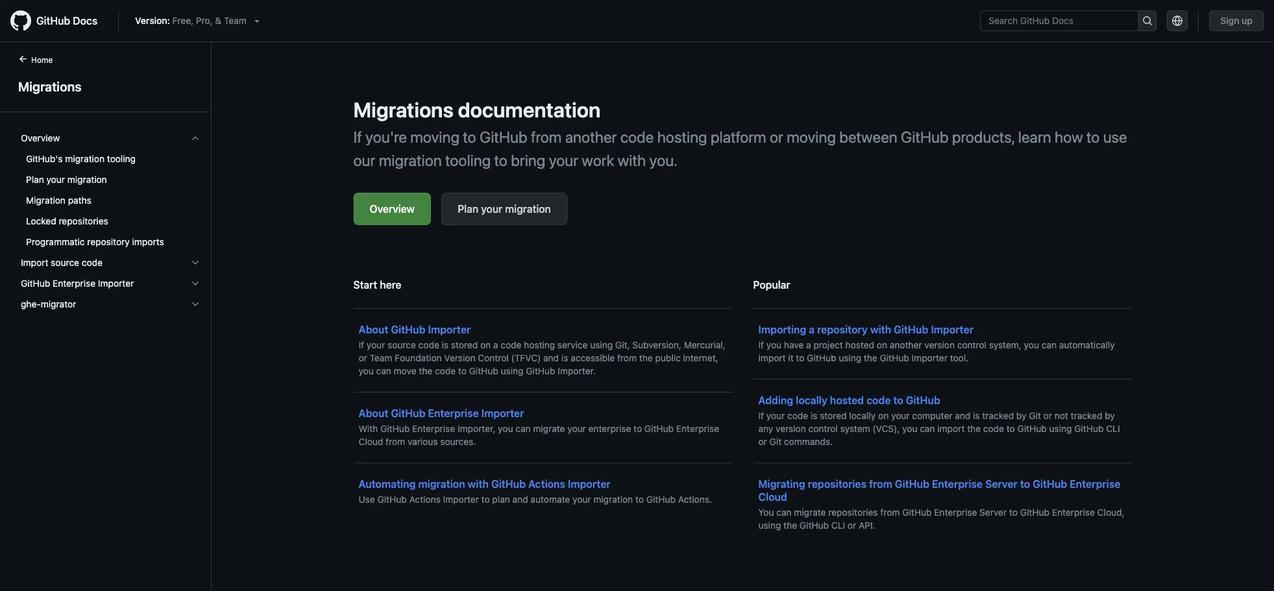 Task type: locate. For each thing, give the bounding box(es) containing it.
select language: current language is english image
[[1173, 16, 1183, 26]]

project
[[814, 340, 843, 351]]

0 vertical spatial actions
[[528, 478, 565, 490]]

move
[[394, 366, 416, 377]]

0 vertical spatial import
[[759, 353, 786, 364]]

have
[[784, 340, 804, 351]]

1 vertical spatial overview
[[370, 203, 415, 215]]

0 horizontal spatial migrate
[[533, 424, 565, 434]]

automating
[[359, 478, 416, 490]]

1 horizontal spatial stored
[[820, 411, 847, 421]]

1 horizontal spatial plan
[[458, 203, 479, 215]]

importer inside about github enterprise importer with github enterprise importer, you can migrate your enterprise to github enterprise cloud from various sources.
[[481, 407, 524, 420]]

a up project
[[809, 324, 815, 336]]

and inside adding locally hosted code to github if your code is stored locally on your computer and is tracked by git or not tracked by any version control system (vcs), you can import the code to github using github cli or git commands.
[[955, 411, 971, 421]]

1 vertical spatial repositories
[[808, 478, 867, 490]]

import left it
[[759, 353, 786, 364]]

0 vertical spatial team
[[224, 15, 247, 26]]

0 horizontal spatial plan your migration link
[[16, 169, 206, 190]]

hosted up system
[[830, 394, 864, 407]]

repositories
[[59, 216, 108, 227], [808, 478, 867, 490], [829, 507, 878, 518]]

importer down 'import source code' 'dropdown button'
[[98, 278, 134, 289]]

plan your migration link down the bring
[[441, 193, 567, 225]]

migrations for migrations documentation if you're moving to github from another code hosting platform or moving between github products, learn how to use our migration tooling to bring your work with you.
[[353, 97, 454, 122]]

by left "not"
[[1017, 411, 1027, 421]]

migrate inside about github enterprise importer with github enterprise importer, you can migrate your enterprise to github enterprise cloud from various sources.
[[533, 424, 565, 434]]

tooling down 'overview' dropdown button
[[107, 154, 136, 164]]

migrating
[[759, 478, 806, 490]]

and right plan
[[513, 494, 528, 505]]

1 horizontal spatial version
[[925, 340, 955, 351]]

if up "our"
[[353, 128, 362, 146]]

0 vertical spatial migrations
[[18, 79, 81, 94]]

tooling
[[445, 151, 491, 169], [107, 154, 136, 164]]

public
[[655, 353, 681, 364]]

team left foundation
[[370, 353, 392, 364]]

on inside adding locally hosted code to github if your code is stored locally on your computer and is tracked by git or not tracked by any version control system (vcs), you can import the code to github using github cli or git commands.
[[878, 411, 889, 421]]

hosting inside migrations documentation if you're moving to github from another code hosting platform or moving between github products, learn how to use our migration tooling to bring your work with you.
[[657, 128, 707, 146]]

and
[[543, 353, 559, 364], [955, 411, 971, 421], [513, 494, 528, 505]]

0 horizontal spatial with
[[468, 478, 489, 490]]

0 vertical spatial cloud
[[359, 437, 383, 447]]

source down programmatic
[[51, 257, 79, 268]]

actions up automate
[[528, 478, 565, 490]]

you right (vcs), at the bottom of page
[[902, 424, 918, 434]]

migrations for migrations
[[18, 79, 81, 94]]

your inside about github enterprise importer with github enterprise importer, you can migrate your enterprise to github enterprise cloud from various sources.
[[568, 424, 586, 434]]

system,
[[989, 340, 1022, 351]]

the inside migrating repositories from github enterprise server to github enterprise cloud you can migrate repositories from github enterprise server to github enterprise cloud, using the github cli or api.
[[784, 520, 797, 531]]

to
[[463, 128, 476, 146], [1087, 128, 1100, 146], [494, 151, 508, 169], [796, 353, 805, 364], [458, 366, 467, 377], [894, 394, 903, 407], [634, 424, 642, 434], [1007, 424, 1015, 434], [1020, 478, 1030, 490], [481, 494, 490, 505], [636, 494, 644, 505], [1009, 507, 1018, 518]]

can right you
[[777, 507, 792, 518]]

can right importer,
[[516, 424, 531, 434]]

or down any
[[759, 437, 767, 447]]

using down (tfvc)
[[501, 366, 524, 377]]

control up the commands.
[[809, 424, 838, 434]]

0 vertical spatial hosting
[[657, 128, 707, 146]]

if inside importing a repository with github importer if you have a project hosted on another version control system, you can automatically import it to github using the github importer tool.
[[759, 340, 764, 351]]

1 horizontal spatial hosting
[[657, 128, 707, 146]]

hosting inside about github importer if your source code is stored on a code hosting service using git, subversion, mercurial, or team foundation version control (tfvc) and is accessible from the public internet, you can move the code to github using github importer.
[[524, 340, 555, 351]]

moving left between
[[787, 128, 836, 146]]

sc 9kayk9 0 image for overview
[[190, 133, 201, 143]]

1 vertical spatial control
[[809, 424, 838, 434]]

is
[[442, 340, 449, 351], [561, 353, 568, 364], [811, 411, 818, 421], [973, 411, 980, 421]]

you inside adding locally hosted code to github if your code is stored locally on your computer and is tracked by git or not tracked by any version control system (vcs), you can import the code to github using github cli or git commands.
[[902, 424, 918, 434]]

2 horizontal spatial with
[[870, 324, 891, 336]]

use
[[359, 494, 375, 505]]

tooling left the bring
[[445, 151, 491, 169]]

github's migration tooling link
[[16, 149, 206, 169]]

popular
[[753, 279, 790, 291]]

0 vertical spatial source
[[51, 257, 79, 268]]

1 vertical spatial with
[[870, 324, 891, 336]]

3 sc 9kayk9 0 image from the top
[[190, 299, 201, 310]]

1 horizontal spatial control
[[957, 340, 987, 351]]

1 vertical spatial cli
[[832, 520, 845, 531]]

1 horizontal spatial repository
[[817, 324, 868, 336]]

locally up system
[[849, 411, 876, 421]]

migrate left enterprise
[[533, 424, 565, 434]]

source up foundation
[[388, 340, 416, 351]]

stored up version
[[451, 340, 478, 351]]

1 vertical spatial migrate
[[794, 507, 826, 518]]

0 horizontal spatial overview
[[21, 133, 60, 143]]

hosted right project
[[846, 340, 875, 351]]

locally right adding
[[796, 394, 828, 407]]

on
[[480, 340, 491, 351], [877, 340, 887, 351], [878, 411, 889, 421]]

0 horizontal spatial moving
[[410, 128, 460, 146]]

by
[[1017, 411, 1027, 421], [1105, 411, 1115, 421]]

code inside migrations documentation if you're moving to github from another code hosting platform or moving between github products, learn how to use our migration tooling to bring your work with you.
[[620, 128, 654, 146]]

and inside automating migration with github actions importer use github actions importer to plan and automate your migration to github actions.
[[513, 494, 528, 505]]

import source code button
[[16, 253, 206, 273]]

it
[[788, 353, 794, 364]]

0 vertical spatial hosted
[[846, 340, 875, 351]]

use
[[1103, 128, 1127, 146]]

1 vertical spatial team
[[370, 353, 392, 364]]

github's
[[26, 154, 63, 164]]

plan your migration link down github's migration tooling
[[16, 169, 206, 190]]

1 horizontal spatial source
[[388, 340, 416, 351]]

migrations up you're
[[353, 97, 454, 122]]

1 sc 9kayk9 0 image from the top
[[190, 133, 201, 143]]

or left "not"
[[1044, 411, 1052, 421]]

1 vertical spatial plan
[[458, 203, 479, 215]]

here
[[380, 279, 402, 291]]

1 horizontal spatial plan your migration link
[[441, 193, 567, 225]]

is right computer
[[973, 411, 980, 421]]

1 horizontal spatial cli
[[1106, 424, 1120, 434]]

can left move
[[376, 366, 391, 377]]

can inside adding locally hosted code to github if your code is stored locally on your computer and is tracked by git or not tracked by any version control system (vcs), you can import the code to github using github cli or git commands.
[[920, 424, 935, 434]]

control up tool.
[[957, 340, 987, 351]]

overview down "our"
[[370, 203, 415, 215]]

0 vertical spatial and
[[543, 353, 559, 364]]

to inside about github enterprise importer with github enterprise importer, you can migrate your enterprise to github enterprise cloud from various sources.
[[634, 424, 642, 434]]

to inside about github importer if your source code is stored on a code hosting service using git, subversion, mercurial, or team foundation version control (tfvc) and is accessible from the public internet, you can move the code to github using github importer.
[[458, 366, 467, 377]]

if down the start on the top
[[359, 340, 364, 351]]

0 vertical spatial server
[[986, 478, 1018, 490]]

overview up github's
[[21, 133, 60, 143]]

using inside adding locally hosted code to github if your code is stored locally on your computer and is tracked by git or not tracked by any version control system (vcs), you can import the code to github using github cli or git commands.
[[1049, 424, 1072, 434]]

import
[[759, 353, 786, 364], [938, 424, 965, 434]]

can left 'automatically'
[[1042, 340, 1057, 351]]

about for about github enterprise importer
[[359, 407, 388, 420]]

migrations inside migrations documentation if you're moving to github from another code hosting platform or moving between github products, learn how to use our migration tooling to bring your work with you.
[[353, 97, 454, 122]]

search image
[[1142, 16, 1153, 26]]

0 horizontal spatial by
[[1017, 411, 1027, 421]]

plan
[[26, 174, 44, 185], [458, 203, 479, 215]]

a inside about github importer if your source code is stored on a code hosting service using git, subversion, mercurial, or team foundation version control (tfvc) and is accessible from the public internet, you can move the code to github using github importer.
[[493, 340, 498, 351]]

0 vertical spatial stored
[[451, 340, 478, 351]]

our
[[353, 151, 375, 169]]

sources.
[[440, 437, 476, 447]]

on right project
[[877, 340, 887, 351]]

version up the commands.
[[776, 424, 806, 434]]

cli inside migrating repositories from github enterprise server to github enterprise cloud you can migrate repositories from github enterprise server to github enterprise cloud, using the github cli or api.
[[832, 520, 845, 531]]

you.
[[650, 151, 678, 169]]

actions down automating
[[409, 494, 441, 505]]

using down "not"
[[1049, 424, 1072, 434]]

0 vertical spatial another
[[565, 128, 617, 146]]

team right &
[[224, 15, 247, 26]]

version up tool.
[[925, 340, 955, 351]]

how
[[1055, 128, 1083, 146]]

git
[[1029, 411, 1041, 421], [770, 437, 782, 447]]

2 vertical spatial with
[[468, 478, 489, 490]]

you inside about github importer if your source code is stored on a code hosting service using git, subversion, mercurial, or team foundation version control (tfvc) and is accessible from the public internet, you can move the code to github using github importer.
[[359, 366, 374, 377]]

and down service
[[543, 353, 559, 364]]

locked
[[26, 216, 56, 227]]

team
[[224, 15, 247, 26], [370, 353, 392, 364]]

plan
[[492, 494, 510, 505]]

0 horizontal spatial stored
[[451, 340, 478, 351]]

importer up version
[[428, 324, 471, 336]]

control inside importing a repository with github importer if you have a project hosted on another version control system, you can automatically import it to github using the github importer tool.
[[957, 340, 987, 351]]

if inside adding locally hosted code to github if your code is stored locally on your computer and is tracked by git or not tracked by any version control system (vcs), you can import the code to github using github cli or git commands.
[[759, 411, 764, 421]]

you
[[767, 340, 782, 351], [1024, 340, 1039, 351], [359, 366, 374, 377], [498, 424, 513, 434], [902, 424, 918, 434]]

0 horizontal spatial locally
[[796, 394, 828, 407]]

github docs link
[[10, 10, 108, 31]]

version
[[925, 340, 955, 351], [776, 424, 806, 434]]

about inside about github importer if your source code is stored on a code hosting service using git, subversion, mercurial, or team foundation version control (tfvc) and is accessible from the public internet, you can move the code to github using github importer.
[[359, 324, 388, 336]]

0 vertical spatial plan your migration link
[[16, 169, 206, 190]]

tracked left "not"
[[982, 411, 1014, 421]]

repository down locked repositories link
[[87, 237, 130, 247]]

or left foundation
[[359, 353, 367, 364]]

git down any
[[770, 437, 782, 447]]

0 horizontal spatial migrations
[[18, 79, 81, 94]]

server
[[986, 478, 1018, 490], [980, 507, 1007, 518]]

about inside about github enterprise importer with github enterprise importer, you can migrate your enterprise to github enterprise cloud from various sources.
[[359, 407, 388, 420]]

2 vertical spatial and
[[513, 494, 528, 505]]

the inside adding locally hosted code to github if your code is stored locally on your computer and is tracked by git or not tracked by any version control system (vcs), you can import the code to github using github cli or git commands.
[[967, 424, 981, 434]]

triangle down image
[[252, 16, 262, 26]]

import inside adding locally hosted code to github if your code is stored locally on your computer and is tracked by git or not tracked by any version control system (vcs), you can import the code to github using github cli or git commands.
[[938, 424, 965, 434]]

stored inside about github importer if your source code is stored on a code hosting service using git, subversion, mercurial, or team foundation version control (tfvc) and is accessible from the public internet, you can move the code to github using github importer.
[[451, 340, 478, 351]]

locked repositories
[[26, 216, 108, 227]]

sc 9kayk9 0 image inside ghe-migrator dropdown button
[[190, 299, 201, 310]]

using inside migrating repositories from github enterprise server to github enterprise cloud you can migrate repositories from github enterprise server to github enterprise cloud, using the github cli or api.
[[759, 520, 781, 531]]

1 vertical spatial hosting
[[524, 340, 555, 351]]

using down project
[[839, 353, 862, 364]]

0 horizontal spatial tooling
[[107, 154, 136, 164]]

import down computer
[[938, 424, 965, 434]]

cloud down with
[[359, 437, 383, 447]]

0 vertical spatial sc 9kayk9 0 image
[[190, 133, 201, 143]]

0 horizontal spatial cli
[[832, 520, 845, 531]]

migrations down home 'link'
[[18, 79, 81, 94]]

by right "not"
[[1105, 411, 1115, 421]]

hosted inside importing a repository with github importer if you have a project hosted on another version control system, you can automatically import it to github using the github importer tool.
[[846, 340, 875, 351]]

repository inside overview element
[[87, 237, 130, 247]]

source
[[51, 257, 79, 268], [388, 340, 416, 351]]

stored up system
[[820, 411, 847, 421]]

cloud down the "migrating"
[[759, 491, 787, 503]]

automating migration with github actions importer use github actions importer to plan and automate your migration to github actions.
[[359, 478, 712, 505]]

1 by from the left
[[1017, 411, 1027, 421]]

importer,
[[458, 424, 496, 434]]

another inside importing a repository with github importer if you have a project hosted on another version control system, you can automatically import it to github using the github importer tool.
[[890, 340, 922, 351]]

or right "platform"
[[770, 128, 783, 146]]

None search field
[[980, 10, 1157, 31]]

0 horizontal spatial tracked
[[982, 411, 1014, 421]]

using down you
[[759, 520, 781, 531]]

1 vertical spatial migrations
[[353, 97, 454, 122]]

you left move
[[359, 366, 374, 377]]

import inside importing a repository with github importer if you have a project hosted on another version control system, you can automatically import it to github using the github importer tool.
[[759, 353, 786, 364]]

plan your migration down the bring
[[458, 203, 551, 215]]

migration down you're
[[379, 151, 442, 169]]

about
[[359, 324, 388, 336], [359, 407, 388, 420]]

1 vertical spatial about
[[359, 407, 388, 420]]

is up version
[[442, 340, 449, 351]]

2 vertical spatial sc 9kayk9 0 image
[[190, 299, 201, 310]]

about for about github importer
[[359, 324, 388, 336]]

your inside migrations documentation if you're moving to github from another code hosting platform or moving between github products, learn how to use our migration tooling to bring your work with you.
[[549, 151, 578, 169]]

0 vertical spatial overview
[[21, 133, 60, 143]]

0 vertical spatial plan your migration
[[26, 174, 107, 185]]

with inside automating migration with github actions importer use github actions importer to plan and automate your migration to github actions.
[[468, 478, 489, 490]]

0 horizontal spatial plan
[[26, 174, 44, 185]]

importer inside about github importer if your source code is stored on a code hosting service using git, subversion, mercurial, or team foundation version control (tfvc) and is accessible from the public internet, you can move the code to github using github importer.
[[428, 324, 471, 336]]

0 vertical spatial migrate
[[533, 424, 565, 434]]

0 vertical spatial plan
[[26, 174, 44, 185]]

0 horizontal spatial source
[[51, 257, 79, 268]]

on up (vcs), at the bottom of page
[[878, 411, 889, 421]]

about github importer if your source code is stored on a code hosting service using git, subversion, mercurial, or team foundation version control (tfvc) and is accessible from the public internet, you can move the code to github using github importer.
[[359, 324, 726, 377]]

start
[[353, 279, 377, 291]]

2 overview element from the top
[[10, 149, 211, 253]]

0 horizontal spatial control
[[809, 424, 838, 434]]

paths
[[68, 195, 91, 206]]

can down computer
[[920, 424, 935, 434]]

overview element
[[10, 128, 211, 253], [10, 149, 211, 253]]

1 vertical spatial import
[[938, 424, 965, 434]]

imports
[[132, 237, 164, 247]]

importer left plan
[[443, 494, 479, 505]]

0 horizontal spatial repository
[[87, 237, 130, 247]]

migrate inside migrating repositories from github enterprise server to github enterprise cloud you can migrate repositories from github enterprise server to github enterprise cloud, using the github cli or api.
[[794, 507, 826, 518]]

0 horizontal spatial cloud
[[359, 437, 383, 447]]

migrate
[[533, 424, 565, 434], [794, 507, 826, 518]]

1 vertical spatial locally
[[849, 411, 876, 421]]

stored inside adding locally hosted code to github if your code is stored locally on your computer and is tracked by git or not tracked by any version control system (vcs), you can import the code to github using github cli or git commands.
[[820, 411, 847, 421]]

or inside about github importer if your source code is stored on a code hosting service using git, subversion, mercurial, or team foundation version control (tfvc) and is accessible from the public internet, you can move the code to github using github importer.
[[359, 353, 367, 364]]

sign
[[1221, 15, 1240, 26]]

on up "control"
[[480, 340, 491, 351]]

2 about from the top
[[359, 407, 388, 420]]

ghe-migrator button
[[16, 294, 206, 315]]

1 tracked from the left
[[982, 411, 1014, 421]]

plan your migration up migration paths
[[26, 174, 107, 185]]

1 vertical spatial another
[[890, 340, 922, 351]]

1 overview element from the top
[[10, 128, 211, 253]]

0 vertical spatial control
[[957, 340, 987, 351]]

1 vertical spatial plan your migration link
[[441, 193, 567, 225]]

a up "control"
[[493, 340, 498, 351]]

importing a repository with github importer if you have a project hosted on another version control system, you can automatically import it to github using the github importer tool.
[[759, 324, 1115, 364]]

git left "not"
[[1029, 411, 1041, 421]]

hosting up (tfvc)
[[524, 340, 555, 351]]

0 vertical spatial cli
[[1106, 424, 1120, 434]]

2 moving from the left
[[787, 128, 836, 146]]

if up any
[[759, 411, 764, 421]]

1 vertical spatial server
[[980, 507, 1007, 518]]

Search GitHub Docs search field
[[981, 11, 1138, 31]]

cloud inside about github enterprise importer with github enterprise importer, you can migrate your enterprise to github enterprise cloud from various sources.
[[359, 437, 383, 447]]

1 vertical spatial actions
[[409, 494, 441, 505]]

1 horizontal spatial import
[[938, 424, 965, 434]]

1 about from the top
[[359, 324, 388, 336]]

with inside importing a repository with github importer if you have a project hosted on another version control system, you can automatically import it to github using the github importer tool.
[[870, 324, 891, 336]]

1 horizontal spatial another
[[890, 340, 922, 351]]

sc 9kayk9 0 image
[[190, 133, 201, 143], [190, 258, 201, 268], [190, 299, 201, 310]]

hosted inside adding locally hosted code to github if your code is stored locally on your computer and is tracked by git or not tracked by any version control system (vcs), you can import the code to github using github cli or git commands.
[[830, 394, 864, 407]]

1 horizontal spatial tooling
[[445, 151, 491, 169]]

1 horizontal spatial overview
[[370, 203, 415, 215]]

importer inside dropdown button
[[98, 278, 134, 289]]

about up with
[[359, 407, 388, 420]]

2 horizontal spatial and
[[955, 411, 971, 421]]

overview element containing overview
[[10, 128, 211, 253]]

1 horizontal spatial and
[[543, 353, 559, 364]]

stored
[[451, 340, 478, 351], [820, 411, 847, 421]]

the
[[639, 353, 653, 364], [864, 353, 878, 364], [419, 366, 432, 377], [967, 424, 981, 434], [784, 520, 797, 531]]

hosting up the you.
[[657, 128, 707, 146]]

importer up importer,
[[481, 407, 524, 420]]

enterprise inside github enterprise importer dropdown button
[[53, 278, 96, 289]]

sc 9kayk9 0 image inside 'overview' dropdown button
[[190, 133, 201, 143]]

can inside about github importer if your source code is stored on a code hosting service using git, subversion, mercurial, or team foundation version control (tfvc) and is accessible from the public internet, you can move the code to github using github importer.
[[376, 366, 391, 377]]

home link
[[13, 54, 74, 67]]

migration
[[379, 151, 442, 169], [65, 154, 105, 164], [67, 174, 107, 185], [505, 203, 551, 215], [418, 478, 465, 490], [594, 494, 633, 505]]

hosting
[[657, 128, 707, 146], [524, 340, 555, 351]]

0 vertical spatial about
[[359, 324, 388, 336]]

0 vertical spatial repository
[[87, 237, 130, 247]]

migrate down the "migrating"
[[794, 507, 826, 518]]

you right importer,
[[498, 424, 513, 434]]

1 horizontal spatial migrations
[[353, 97, 454, 122]]

1 vertical spatial stored
[[820, 411, 847, 421]]

github enterprise importer button
[[16, 273, 206, 294]]

another
[[565, 128, 617, 146], [890, 340, 922, 351]]

2 sc 9kayk9 0 image from the top
[[190, 258, 201, 268]]

1 vertical spatial cloud
[[759, 491, 787, 503]]

repository up project
[[817, 324, 868, 336]]

1 vertical spatial plan your migration
[[458, 203, 551, 215]]

0 vertical spatial git
[[1029, 411, 1041, 421]]

up
[[1242, 15, 1253, 26]]

or inside migrations documentation if you're moving to github from another code hosting platform or moving between github products, learn how to use our migration tooling to bring your work with you.
[[770, 128, 783, 146]]

bring
[[511, 151, 545, 169]]

1 vertical spatial and
[[955, 411, 971, 421]]

1 vertical spatial hosted
[[830, 394, 864, 407]]

is down service
[[561, 353, 568, 364]]

enterprise
[[53, 278, 96, 289], [428, 407, 479, 420], [412, 424, 455, 434], [676, 424, 719, 434], [932, 478, 983, 490], [1070, 478, 1121, 490], [934, 507, 977, 518], [1052, 507, 1095, 518]]

the inside importing a repository with github importer if you have a project hosted on another version control system, you can automatically import it to github using the github importer tool.
[[864, 353, 878, 364]]

1 vertical spatial version
[[776, 424, 806, 434]]

2 by from the left
[[1105, 411, 1115, 421]]

0 vertical spatial locally
[[796, 394, 828, 407]]

tool.
[[950, 353, 969, 364]]

migrating repositories from github enterprise server to github enterprise cloud you can migrate repositories from github enterprise server to github enterprise cloud, using the github cli or api.
[[759, 478, 1125, 531]]

1 vertical spatial repository
[[817, 324, 868, 336]]

hosted
[[846, 340, 875, 351], [830, 394, 864, 407]]

and right computer
[[955, 411, 971, 421]]

0 horizontal spatial git
[[770, 437, 782, 447]]

tooling inside migrations element
[[107, 154, 136, 164]]

0 vertical spatial version
[[925, 340, 955, 351]]

source inside about github importer if your source code is stored on a code hosting service using git, subversion, mercurial, or team foundation version control (tfvc) and is accessible from the public internet, you can move the code to github using github importer.
[[388, 340, 416, 351]]

0 horizontal spatial hosting
[[524, 340, 555, 351]]

1 horizontal spatial plan your migration
[[458, 203, 551, 215]]

0 horizontal spatial version
[[776, 424, 806, 434]]

0 horizontal spatial team
[[224, 15, 247, 26]]

if inside migrations documentation if you're moving to github from another code hosting platform or moving between github products, learn how to use our migration tooling to bring your work with you.
[[353, 128, 362, 146]]

on inside importing a repository with github importer if you have a project hosted on another version control system, you can automatically import it to github using the github importer tool.
[[877, 340, 887, 351]]

migration down the bring
[[505, 203, 551, 215]]

tracked right "not"
[[1071, 411, 1103, 421]]

can inside migrating repositories from github enterprise server to github enterprise cloud you can migrate repositories from github enterprise server to github enterprise cloud, using the github cli or api.
[[777, 507, 792, 518]]

1 horizontal spatial by
[[1105, 411, 1115, 421]]

plan your migration
[[26, 174, 107, 185], [458, 203, 551, 215]]

moving right you're
[[410, 128, 460, 146]]

locally
[[796, 394, 828, 407], [849, 411, 876, 421]]

0 vertical spatial with
[[618, 151, 646, 169]]

plan your migration inside overview element
[[26, 174, 107, 185]]

sc 9kayk9 0 image inside 'import source code' 'dropdown button'
[[190, 258, 201, 268]]

1 horizontal spatial migrate
[[794, 507, 826, 518]]

tooling inside migrations documentation if you're moving to github from another code hosting platform or moving between github products, learn how to use our migration tooling to bring your work with you.
[[445, 151, 491, 169]]

pro,
[[196, 15, 213, 26]]

control
[[957, 340, 987, 351], [809, 424, 838, 434]]

if down importing
[[759, 340, 764, 351]]

1 horizontal spatial with
[[618, 151, 646, 169]]

or left api.
[[848, 520, 856, 531]]

sc 9kayk9 0 image for ghe-migrator
[[190, 299, 201, 310]]

overview
[[21, 133, 60, 143], [370, 203, 415, 215]]

about down start here
[[359, 324, 388, 336]]

repositories inside overview element
[[59, 216, 108, 227]]

0 horizontal spatial import
[[759, 353, 786, 364]]

2 vertical spatial repositories
[[829, 507, 878, 518]]

or
[[770, 128, 783, 146], [359, 353, 367, 364], [1044, 411, 1052, 421], [759, 437, 767, 447], [848, 520, 856, 531]]



Task type: describe. For each thing, give the bounding box(es) containing it.
github's migration tooling
[[26, 154, 136, 164]]

cloud,
[[1098, 507, 1125, 518]]

about github enterprise importer with github enterprise importer, you can migrate your enterprise to github enterprise cloud from various sources.
[[359, 407, 719, 447]]

github docs
[[36, 15, 97, 27]]

on for adding locally hosted code to github
[[878, 411, 889, 421]]

version: free, pro, & team
[[135, 15, 247, 26]]

migrations documentation if you're moving to github from another code hosting platform or moving between github products, learn how to use our migration tooling to bring your work with you.
[[353, 97, 1127, 169]]

using up accessible on the bottom left of the page
[[590, 340, 613, 351]]

programmatic repository imports link
[[16, 232, 206, 253]]

repositories for migrating
[[808, 478, 867, 490]]

github enterprise importer
[[21, 278, 134, 289]]

plan inside overview element
[[26, 174, 44, 185]]

importer up automate
[[568, 478, 611, 490]]

can inside about github enterprise importer with github enterprise importer, you can migrate your enterprise to github enterprise cloud from various sources.
[[516, 424, 531, 434]]

version inside adding locally hosted code to github if your code is stored locally on your computer and is tracked by git or not tracked by any version control system (vcs), you can import the code to github using github cli or git commands.
[[776, 424, 806, 434]]

and inside about github importer if your source code is stored on a code hosting service using git, subversion, mercurial, or team foundation version control (tfvc) and is accessible from the public internet, you can move the code to github using github importer.
[[543, 353, 559, 364]]

migrations link
[[16, 77, 195, 96]]

sign up link
[[1210, 10, 1264, 31]]

ghe-
[[21, 299, 41, 310]]

internet,
[[683, 353, 718, 364]]

you
[[759, 507, 774, 518]]

automatically
[[1059, 340, 1115, 351]]

adding locally hosted code to github if your code is stored locally on your computer and is tracked by git or not tracked by any version control system (vcs), you can import the code to github using github cli or git commands.
[[759, 394, 1120, 447]]

repository inside importing a repository with github importer if you have a project hosted on another version control system, you can automatically import it to github using the github importer tool.
[[817, 324, 868, 336]]

another inside migrations documentation if you're moving to github from another code hosting platform or moving between github products, learn how to use our migration tooling to bring your work with you.
[[565, 128, 617, 146]]

api.
[[859, 520, 876, 531]]

with
[[359, 424, 378, 434]]

accessible
[[571, 353, 615, 364]]

subversion,
[[632, 340, 682, 351]]

team inside about github importer if your source code is stored on a code hosting service using git, subversion, mercurial, or team foundation version control (tfvc) and is accessible from the public internet, you can move the code to github using github importer.
[[370, 353, 392, 364]]

1 moving from the left
[[410, 128, 460, 146]]

1 vertical spatial git
[[770, 437, 782, 447]]

(tfvc)
[[511, 353, 541, 364]]

you inside about github enterprise importer with github enterprise importer, you can migrate your enterprise to github enterprise cloud from various sources.
[[498, 424, 513, 434]]

1 horizontal spatial git
[[1029, 411, 1041, 421]]

0 horizontal spatial actions
[[409, 494, 441, 505]]

actions.
[[678, 494, 712, 505]]

repositories for locked
[[59, 216, 108, 227]]

documentation
[[458, 97, 601, 122]]

importer left tool.
[[912, 353, 948, 364]]

migration
[[26, 195, 66, 206]]

on inside about github importer if your source code is stored on a code hosting service using git, subversion, mercurial, or team foundation version control (tfvc) and is accessible from the public internet, you can move the code to github using github importer.
[[480, 340, 491, 351]]

source inside 'dropdown button'
[[51, 257, 79, 268]]

import
[[21, 257, 48, 268]]

system
[[840, 424, 870, 434]]

overview inside dropdown button
[[21, 133, 60, 143]]

overview button
[[16, 128, 206, 149]]

can inside importing a repository with github importer if you have a project hosted on another version control system, you can automatically import it to github using the github importer tool.
[[1042, 340, 1057, 351]]

version inside importing a repository with github importer if you have a project hosted on another version control system, you can automatically import it to github using the github importer tool.
[[925, 340, 955, 351]]

any
[[759, 424, 773, 434]]

migration down github's migration tooling
[[67, 174, 107, 185]]

free,
[[172, 15, 194, 26]]

overview link
[[353, 193, 431, 225]]

sc 9kayk9 0 image
[[190, 278, 201, 289]]

your inside overview element
[[46, 174, 65, 185]]

migration inside migrations documentation if you're moving to github from another code hosting platform or moving between github products, learn how to use our migration tooling to bring your work with you.
[[379, 151, 442, 169]]

platform
[[711, 128, 766, 146]]

with inside migrations documentation if you're moving to github from another code hosting platform or moving between github products, learn how to use our migration tooling to bring your work with you.
[[618, 151, 646, 169]]

from inside migrations documentation if you're moving to github from another code hosting platform or moving between github products, learn how to use our migration tooling to bring your work with you.
[[531, 128, 562, 146]]

using inside importing a repository with github importer if you have a project hosted on another version control system, you can automatically import it to github using the github importer tool.
[[839, 353, 862, 364]]

ghe-migrator
[[21, 299, 76, 310]]

home
[[31, 55, 53, 64]]

locked repositories link
[[16, 211, 206, 232]]

service
[[558, 340, 588, 351]]

you're
[[366, 128, 407, 146]]

on for importing a repository with github importer
[[877, 340, 887, 351]]

overview element containing github's migration tooling
[[10, 149, 211, 253]]

various
[[408, 437, 438, 447]]

between
[[840, 128, 898, 146]]

github inside dropdown button
[[21, 278, 50, 289]]

migration paths link
[[16, 190, 206, 211]]

docs
[[73, 15, 97, 27]]

code inside 'dropdown button'
[[82, 257, 103, 268]]

products,
[[952, 128, 1015, 146]]

mercurial,
[[684, 340, 726, 351]]

git,
[[615, 340, 630, 351]]

migration down 'overview' dropdown button
[[65, 154, 105, 164]]

plan your migration link for github's migration tooling link
[[16, 169, 206, 190]]

your inside about github importer if your source code is stored on a code hosting service using git, subversion, mercurial, or team foundation version control (tfvc) and is accessible from the public internet, you can move the code to github using github importer.
[[367, 340, 385, 351]]

to inside importing a repository with github importer if you have a project hosted on another version control system, you can automatically import it to github using the github importer tool.
[[796, 353, 805, 364]]

plan your migration link for overview link at the left top
[[441, 193, 567, 225]]

control inside adding locally hosted code to github if your code is stored locally on your computer and is tracked by git or not tracked by any version control system (vcs), you can import the code to github using github cli or git commands.
[[809, 424, 838, 434]]

sc 9kayk9 0 image for import source code
[[190, 258, 201, 268]]

import source code
[[21, 257, 103, 268]]

control
[[478, 353, 509, 364]]

work
[[582, 151, 614, 169]]

you right system,
[[1024, 340, 1039, 351]]

migration right automate
[[594, 494, 633, 505]]

cli inside adding locally hosted code to github if your code is stored locally on your computer and is tracked by git or not tracked by any version control system (vcs), you can import the code to github using github cli or git commands.
[[1106, 424, 1120, 434]]

foundation
[[395, 353, 442, 364]]

importing
[[759, 324, 806, 336]]

2 tracked from the left
[[1071, 411, 1103, 421]]

cloud inside migrating repositories from github enterprise server to github enterprise cloud you can migrate repositories from github enterprise server to github enterprise cloud, using the github cli or api.
[[759, 491, 787, 503]]

if inside about github importer if your source code is stored on a code hosting service using git, subversion, mercurial, or team foundation version control (tfvc) and is accessible from the public internet, you can move the code to github using github importer.
[[359, 340, 364, 351]]

not
[[1055, 411, 1068, 421]]

computer
[[912, 411, 953, 421]]

learn
[[1018, 128, 1051, 146]]

version
[[444, 353, 476, 364]]

&
[[215, 15, 222, 26]]

your inside automating migration with github actions importer use github actions importer to plan and automate your migration to github actions.
[[573, 494, 591, 505]]

(vcs),
[[873, 424, 900, 434]]

is up the commands.
[[811, 411, 818, 421]]

adding
[[759, 394, 793, 407]]

migration paths
[[26, 195, 91, 206]]

from inside about github importer if your source code is stored on a code hosting service using git, subversion, mercurial, or team foundation version control (tfvc) and is accessible from the public internet, you can move the code to github using github importer.
[[617, 353, 637, 364]]

migration down sources.
[[418, 478, 465, 490]]

from inside about github enterprise importer with github enterprise importer, you can migrate your enterprise to github enterprise cloud from various sources.
[[386, 437, 405, 447]]

commands.
[[784, 437, 833, 447]]

automate
[[531, 494, 570, 505]]

a right have
[[806, 340, 811, 351]]

importer up tool.
[[931, 324, 974, 336]]

enterprise
[[589, 424, 631, 434]]

1 horizontal spatial locally
[[849, 411, 876, 421]]

or inside migrating repositories from github enterprise server to github enterprise cloud you can migrate repositories from github enterprise server to github enterprise cloud, using the github cli or api.
[[848, 520, 856, 531]]

migrations element
[[0, 53, 212, 590]]

version:
[[135, 15, 170, 26]]

migrator
[[41, 299, 76, 310]]

sign up
[[1221, 15, 1253, 26]]

start here
[[353, 279, 402, 291]]

you down importing
[[767, 340, 782, 351]]

programmatic
[[26, 237, 85, 247]]

programmatic repository imports
[[26, 237, 164, 247]]



Task type: vqa. For each thing, say whether or not it's contained in the screenshot.
Sync
no



